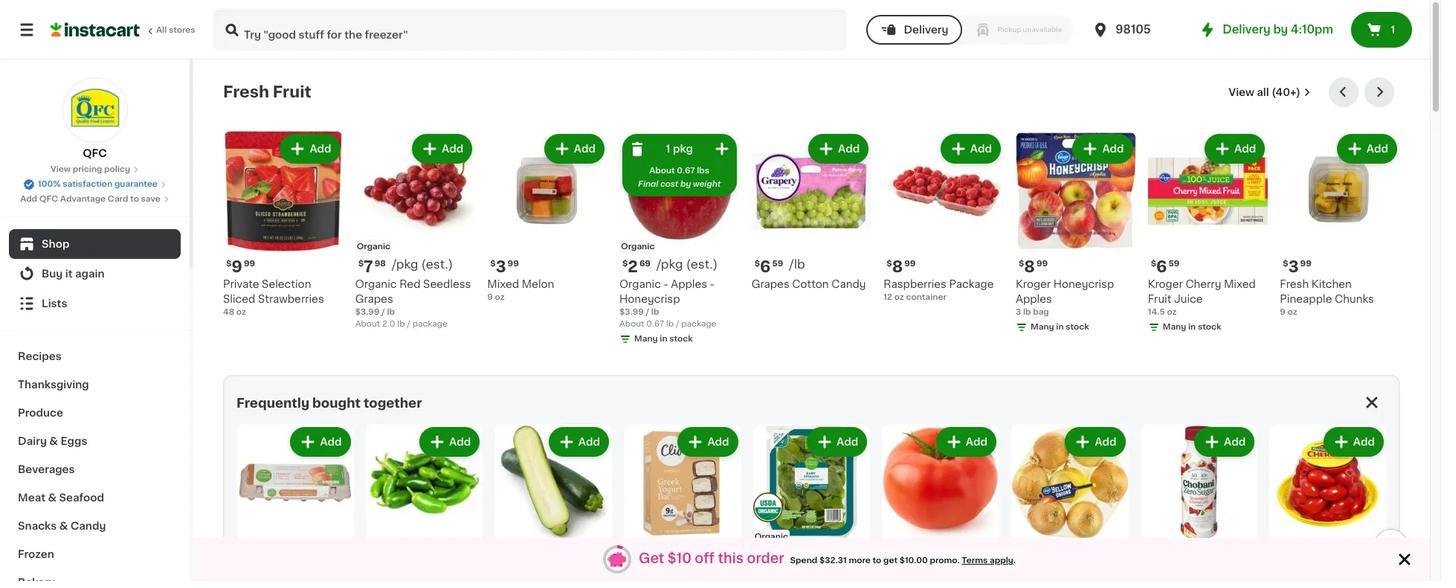 Task type: vqa. For each thing, say whether or not it's contained in the screenshot.
the 'Pickup' to the left
no



Task type: describe. For each thing, give the bounding box(es) containing it.
0.67 inside about 0.67 lbs final cost by weight
[[677, 167, 695, 175]]

$ 3 99 inside section
[[756, 549, 785, 564]]

add button for fresh kitchen pineapple chunks
[[1339, 135, 1396, 162]]

lbs
[[697, 167, 710, 175]]

onion
[[1048, 569, 1079, 579]]

$ inside '$ 9 99'
[[226, 259, 232, 268]]

raspberries
[[884, 279, 947, 289]]

thanksgiving
[[18, 379, 89, 390]]

add qfc advantage card to save
[[20, 195, 161, 203]]

add button for organic red seedless grapes
[[414, 135, 471, 162]]

/ up 2.0
[[382, 308, 385, 316]]

view all (40+)
[[1229, 87, 1301, 97]]

raspberries package 12 oz container
[[884, 279, 994, 301]]

main content containing fresh fruit
[[193, 60, 1431, 581]]

off
[[695, 552, 715, 566]]

$ inside the "$ 1 73"
[[886, 550, 891, 558]]

9 inside mixed melon 9 oz
[[488, 293, 493, 301]]

& for snacks
[[59, 521, 68, 531]]

(est.) for 2
[[686, 258, 718, 270]]

$ up mixed melon 9 oz
[[491, 259, 496, 268]]

strawberries
[[258, 294, 324, 304]]

terms apply button
[[962, 555, 1014, 567]]

increment quantity of organic - apples - honeycrisp image
[[713, 140, 731, 158]]

buy it again link
[[9, 259, 181, 289]]

$ 2 yellow onion bag
[[1012, 549, 1102, 579]]

1 pkg
[[666, 144, 693, 154]]

1 6 from the left
[[760, 259, 771, 274]]

guarantee
[[115, 180, 158, 188]]

$10
[[668, 552, 692, 566]]

bag
[[1034, 308, 1050, 316]]

stores
[[169, 26, 195, 34]]

$ 3 99 for mixed
[[491, 259, 519, 274]]

Search field
[[214, 10, 846, 49]]

about inside organic - apples - honeycrisp $3.99 / lb about 0.67 lb / package
[[620, 320, 645, 328]]

/pkg for 7
[[392, 258, 418, 270]]

99 for clio clio vanilla greek
[[644, 550, 655, 558]]

apples for honeycrisp
[[671, 279, 708, 289]]

kroger for 6
[[1148, 279, 1184, 289]]

oz inside private selection sliced strawberries 48 oz
[[236, 308, 246, 316]]

99 for private selection sliced strawberries
[[244, 259, 255, 268]]

item carousel region containing 7
[[216, 418, 1408, 581]]

vanilla
[[670, 569, 704, 579]]

1 horizontal spatial qfc
[[83, 148, 107, 158]]

card
[[108, 195, 128, 203]]

snacks
[[18, 521, 57, 531]]

$ up pineapple
[[1284, 259, 1289, 268]]

$ up raspberries
[[887, 259, 893, 268]]

final
[[638, 180, 659, 188]]

beverages link
[[9, 455, 181, 484]]

9 inside the product group
[[232, 259, 243, 274]]

remove organic - apples - honeycrisp image
[[628, 140, 646, 158]]

$ 3 99 for fresh
[[1284, 259, 1312, 274]]

view all (40+) button
[[1223, 77, 1318, 107]]

73
[[899, 550, 910, 558]]

0 horizontal spatial many
[[635, 335, 658, 343]]

item badge image
[[753, 493, 783, 522]]

kroger cherry mixed fruit juice 14.5 oz
[[1148, 279, 1256, 316]]

fresh for fresh kitchen pineapple chunks 9 oz
[[1281, 279, 1310, 289]]

7 for $ 7 98
[[364, 259, 373, 274]]

frozen link
[[9, 540, 181, 568]]

$3.99 inside the 'organic red seedless grapes $3.99 / lb about 2.0 lb / package'
[[355, 308, 380, 316]]

order
[[747, 552, 785, 566]]

(est.) for 1
[[948, 548, 980, 560]]

add button for clio clio vanilla greek
[[680, 429, 737, 455]]

organic inside organic - apples - honeycrisp $3.99 / lb about 0.67 lb / package
[[620, 279, 661, 289]]

oz inside "raspberries package 12 oz container"
[[895, 293, 905, 301]]

add button for raspberries package
[[942, 135, 1000, 162]]

honeycrisp inside organic - apples - honeycrisp $3.99 / lb about 0.67 lb / package
[[620, 294, 680, 304]]

candy for grapes   cotton candy
[[832, 279, 866, 289]]

frequently bought together
[[237, 397, 422, 409]]

$ 6 59 inside $6.59 per pound element
[[755, 259, 784, 274]]

many in stock for 6
[[1163, 323, 1222, 331]]

view for view pricing policy
[[51, 165, 71, 173]]

in for 6
[[1189, 323, 1197, 331]]

$10.00
[[900, 557, 928, 565]]

chunks
[[1335, 294, 1375, 304]]

.
[[1014, 557, 1016, 565]]

cotton
[[793, 279, 829, 289]]

(est.) for 7
[[422, 258, 453, 270]]

by inside about 0.67 lbs final cost by weight
[[681, 180, 691, 188]]

simple truth baby
[[753, 569, 849, 581]]

this
[[718, 552, 744, 566]]

oz inside fresh kitchen pineapple chunks 9 oz
[[1288, 308, 1298, 316]]

apply
[[990, 557, 1014, 565]]

many in stock for 8
[[1031, 323, 1090, 331]]

buy
[[42, 269, 63, 279]]

candy for snacks & candy
[[71, 521, 106, 531]]

more
[[849, 557, 871, 565]]

qfc link
[[62, 77, 128, 161]]

oz inside kroger cherry mixed fruit juice 14.5 oz
[[1168, 308, 1177, 316]]

juice
[[1175, 294, 1203, 304]]

fresh fruit
[[223, 84, 312, 100]]

add button for private selection sliced strawberries
[[282, 135, 339, 162]]

1 for 1
[[1391, 25, 1396, 35]]

get
[[884, 557, 898, 565]]

$ inside '$ 7 99'
[[627, 550, 633, 558]]

produce link
[[9, 399, 181, 427]]

add button for kroger honeycrisp apples
[[1075, 135, 1132, 162]]

terms
[[962, 557, 988, 565]]

qfc inside 'link'
[[39, 195, 58, 203]]

product group containing 9
[[223, 131, 343, 318]]

delivery for delivery by 4:10pm
[[1223, 24, 1271, 35]]

mixed inside mixed melon 9 oz
[[488, 279, 519, 289]]

pineapple
[[1281, 294, 1333, 304]]

mixed melon 9 oz
[[488, 279, 555, 301]]

2 for $ 2 yellow onion bag
[[1020, 549, 1030, 564]]

seafood
[[59, 493, 104, 503]]

recipes
[[18, 351, 62, 362]]

$1.73 each (estimated) element
[[883, 547, 1000, 567]]

0 horizontal spatial many in stock
[[635, 335, 693, 343]]

grapes   cotton candy
[[752, 279, 866, 289]]

private selection sliced strawberries 48 oz
[[223, 279, 324, 316]]

/pkg for 2
[[657, 258, 683, 270]]

$ up simple
[[756, 550, 762, 558]]

3 inside "kroger honeycrisp apples 3 lb bag"
[[1016, 308, 1022, 316]]

about inside the 'organic red seedless grapes $3.99 / lb about 2.0 lb / package'
[[355, 320, 380, 328]]

$ 7 98
[[358, 259, 386, 274]]

2 - from the left
[[710, 279, 715, 289]]

/lb
[[790, 258, 806, 270]]

advantage
[[60, 195, 106, 203]]

many for 6
[[1163, 323, 1187, 331]]

$ inside $6.59 per pound element
[[755, 259, 760, 268]]

snacks & candy link
[[9, 512, 181, 540]]

promo.
[[930, 557, 960, 565]]

lists link
[[9, 289, 181, 318]]

fresh for fresh fruit
[[223, 84, 269, 100]]

buy it again
[[42, 269, 105, 279]]

98105 button
[[1092, 9, 1182, 51]]

instacart logo image
[[51, 21, 140, 39]]

delivery button
[[867, 15, 962, 45]]

add inside 'link'
[[20, 195, 37, 203]]

organic up 69
[[621, 242, 655, 250]]

all
[[1258, 87, 1270, 97]]

tomato
[[883, 569, 922, 579]]

dairy & eggs
[[18, 436, 87, 446]]

pkg
[[673, 144, 693, 154]]

meat & seafood link
[[9, 484, 181, 512]]

weight
[[693, 180, 721, 188]]

to inside get $10 off this order spend $32.31 more to get $10.00 promo. terms apply .
[[873, 557, 882, 565]]

organic inside the 'organic red seedless grapes $3.99 / lb about 2.0 lb / package'
[[355, 279, 397, 289]]

$2.69 element
[[1141, 547, 1258, 567]]

100%
[[38, 180, 61, 188]]

0 horizontal spatial fruit
[[273, 84, 312, 100]]

8 for raspberries package
[[893, 259, 903, 274]]

2 for $ 2 69
[[628, 259, 638, 274]]

package inside organic - apples - honeycrisp $3.99 / lb about 0.67 lb / package
[[682, 320, 717, 328]]

$6.59 per pound element
[[752, 257, 872, 277]]

$1.13 each (estimated) element
[[495, 547, 612, 567]]

$7.98 per package (estimated) element
[[355, 257, 476, 277]]

(40+)
[[1272, 87, 1301, 97]]

98
[[375, 259, 386, 268]]

99 for kroger honeycrisp apples
[[1037, 259, 1048, 268]]

3 for simple truth baby
[[762, 549, 772, 564]]

100% satisfaction guarantee
[[38, 180, 158, 188]]

add button for mixed melon
[[546, 135, 603, 162]]

fresh kitchen pineapple chunks 9 oz
[[1281, 279, 1375, 316]]

qfc logo image
[[62, 77, 128, 143]]

add button for grapes   cotton candy
[[810, 135, 868, 162]]

& for dairy
[[49, 436, 58, 446]]

add button for simple truth baby
[[809, 429, 866, 455]]

satisfaction
[[63, 180, 113, 188]]

truth
[[792, 569, 819, 579]]

1 for 1 pkg
[[666, 144, 671, 154]]

$ inside $ 2 yellow onion bag
[[1015, 550, 1020, 558]]

save
[[141, 195, 161, 203]]

0.67 inside organic - apples - honeycrisp $3.99 / lb about 0.67 lb / package
[[647, 320, 664, 328]]

$ 1 73
[[886, 549, 910, 564]]



Task type: locate. For each thing, give the bounding box(es) containing it.
stock down organic - apples - honeycrisp $3.99 / lb about 0.67 lb / package
[[670, 335, 693, 343]]

1 horizontal spatial $ 8 99
[[1019, 259, 1048, 274]]

0 horizontal spatial apples
[[671, 279, 708, 289]]

$3.99 inside organic - apples - honeycrisp $3.99 / lb about 0.67 lb / package
[[620, 308, 644, 316]]

59 left '/lb'
[[773, 259, 784, 268]]

all stores
[[156, 26, 195, 34]]

8 up bag
[[1025, 259, 1036, 274]]

1 horizontal spatial /pkg (est.)
[[657, 258, 718, 270]]

1 horizontal spatial in
[[1057, 323, 1064, 331]]

1 /pkg from the left
[[657, 258, 683, 270]]

about inside about 0.67 lbs final cost by weight
[[650, 167, 675, 175]]

$ 3 99 up pineapple
[[1284, 259, 1312, 274]]

candy down seafood
[[71, 521, 106, 531]]

candy right cotton
[[832, 279, 866, 289]]

/pkg (est.) inside $7.98 per package (estimated) element
[[392, 258, 453, 270]]

99 up simple
[[774, 550, 785, 558]]

$ up 14.5
[[1151, 259, 1157, 268]]

8 for kroger honeycrisp apples
[[1025, 259, 1036, 274]]

$ right apply
[[1015, 550, 1020, 558]]

0 horizontal spatial by
[[681, 180, 691, 188]]

fruit inside kroger cherry mixed fruit juice 14.5 oz
[[1148, 294, 1172, 304]]

1 button
[[1352, 12, 1413, 48]]

add
[[310, 144, 332, 154], [442, 144, 464, 154], [574, 144, 596, 154], [839, 144, 860, 154], [971, 144, 992, 154], [1103, 144, 1125, 154], [1235, 144, 1257, 154], [1367, 144, 1389, 154], [20, 195, 37, 203], [320, 437, 342, 447], [449, 437, 471, 447], [579, 437, 600, 447], [708, 437, 730, 447], [837, 437, 859, 447], [966, 437, 988, 447], [1095, 437, 1117, 447], [1225, 437, 1246, 447], [1354, 437, 1376, 447]]

100% satisfaction guarantee button
[[23, 176, 167, 190]]

package right 2.0
[[413, 320, 448, 328]]

oz inside mixed melon 9 oz
[[495, 293, 505, 301]]

1 vertical spatial &
[[48, 493, 57, 503]]

0 horizontal spatial /pkg (est.)
[[392, 258, 453, 270]]

to down guarantee
[[130, 195, 139, 203]]

6 left '/lb'
[[760, 259, 771, 274]]

1 horizontal spatial many
[[1031, 323, 1055, 331]]

all
[[156, 26, 167, 34]]

$ 3 99 up mixed melon 9 oz
[[491, 259, 519, 274]]

2 inside $ 2 yellow onion bag
[[1020, 549, 1030, 564]]

$ 8 99 up raspberries
[[887, 259, 916, 274]]

snacks & candy
[[18, 521, 106, 531]]

1 vertical spatial fresh
[[1281, 279, 1310, 289]]

stock
[[1066, 323, 1090, 331], [1198, 323, 1222, 331], [670, 335, 693, 343]]

beverages
[[18, 464, 75, 475]]

$2.69 per package (estimated) element
[[620, 257, 740, 277]]

2 horizontal spatial many in stock
[[1163, 323, 1222, 331]]

fruit
[[273, 84, 312, 100], [1148, 294, 1172, 304]]

0 vertical spatial 1
[[1391, 25, 1396, 35]]

8
[[1025, 259, 1036, 274], [893, 259, 903, 274]]

7 left $10
[[633, 549, 642, 564]]

1 $ 8 99 from the left
[[1019, 259, 1048, 274]]

package inside the 'organic red seedless grapes $3.99 / lb about 2.0 lb / package'
[[413, 320, 448, 328]]

1 inside button
[[1391, 25, 1396, 35]]

0 vertical spatial honeycrisp
[[1054, 279, 1115, 289]]

organic down "$ 2 69"
[[620, 279, 661, 289]]

selection
[[262, 279, 311, 289]]

0 horizontal spatial kroger
[[1016, 279, 1051, 289]]

0 vertical spatial qfc
[[83, 148, 107, 158]]

1 vertical spatial to
[[873, 557, 882, 565]]

3 up pineapple
[[1289, 259, 1299, 274]]

(est.) inside $7.98 per package (estimated) element
[[422, 258, 453, 270]]

view pricing policy
[[51, 165, 130, 173]]

1 vertical spatial candy
[[71, 521, 106, 531]]

59 up juice
[[1169, 259, 1180, 268]]

99 up raspberries
[[905, 259, 916, 268]]

to
[[130, 195, 139, 203], [873, 557, 882, 565]]

2 package from the left
[[413, 320, 448, 328]]

cherry
[[1186, 279, 1222, 289]]

2 59 from the left
[[1169, 259, 1180, 268]]

0 horizontal spatial 6
[[760, 259, 771, 274]]

2 horizontal spatial 9
[[1281, 308, 1286, 316]]

kitchen
[[1312, 279, 1352, 289]]

cost
[[661, 180, 679, 188]]

service type group
[[867, 15, 1075, 45]]

2 /pkg from the left
[[392, 258, 418, 270]]

$ 2 69
[[623, 259, 651, 274]]

oz
[[495, 293, 505, 301], [895, 293, 905, 301], [236, 308, 246, 316], [1168, 308, 1177, 316], [1288, 308, 1298, 316]]

$ 3 99 up simple
[[756, 549, 785, 564]]

$ left the 98
[[358, 259, 364, 268]]

1 horizontal spatial clio
[[647, 569, 668, 579]]

0.67 down "$ 2 69"
[[647, 320, 664, 328]]

baby
[[821, 569, 849, 579]]

apples up bag
[[1016, 294, 1053, 304]]

mixed left melon in the top of the page
[[488, 279, 519, 289]]

3 up mixed melon 9 oz
[[496, 259, 506, 274]]

0 horizontal spatial fresh
[[223, 84, 269, 100]]

0 vertical spatial apples
[[671, 279, 708, 289]]

3 up simple
[[762, 549, 772, 564]]

1 vertical spatial honeycrisp
[[620, 294, 680, 304]]

view inside view all (40+) popup button
[[1229, 87, 1255, 97]]

about left 2.0
[[355, 320, 380, 328]]

1 horizontal spatial fresh
[[1281, 279, 1310, 289]]

package
[[950, 279, 994, 289]]

in for 8
[[1057, 323, 1064, 331]]

2 mixed from the left
[[1225, 279, 1256, 289]]

sliced
[[223, 294, 255, 304]]

$ 8 99 up "kroger honeycrisp apples 3 lb bag"
[[1019, 259, 1048, 274]]

1 horizontal spatial $ 6 59
[[1151, 259, 1180, 274]]

clio down '$ 7 99'
[[624, 569, 645, 579]]

(est.)
[[686, 258, 718, 270], [422, 258, 453, 270], [948, 548, 980, 560]]

0 horizontal spatial to
[[130, 195, 139, 203]]

yellow
[[1012, 569, 1045, 579]]

$3.99
[[620, 308, 644, 316], [355, 308, 380, 316]]

1 horizontal spatial /pkg
[[657, 258, 683, 270]]

0 horizontal spatial delivery
[[904, 25, 949, 35]]

/pkg (est.) right 69
[[657, 258, 718, 270]]

1 horizontal spatial kroger
[[1148, 279, 1184, 289]]

1 clio from the left
[[624, 569, 645, 579]]

each
[[916, 548, 945, 560]]

1 kroger from the left
[[1016, 279, 1051, 289]]

1 horizontal spatial stock
[[1066, 323, 1090, 331]]

1 horizontal spatial 2
[[1020, 549, 1030, 564]]

grapes
[[752, 279, 790, 289], [355, 294, 393, 304]]

2 /pkg (est.) from the left
[[392, 258, 453, 270]]

1 horizontal spatial about
[[620, 320, 645, 328]]

0 horizontal spatial package
[[413, 320, 448, 328]]

0 horizontal spatial $ 3 99
[[491, 259, 519, 274]]

0 vertical spatial fruit
[[273, 84, 312, 100]]

mixed right cherry
[[1225, 279, 1256, 289]]

& for meat
[[48, 493, 57, 503]]

$ 8 99
[[1019, 259, 1048, 274], [887, 259, 916, 274]]

0 horizontal spatial 1
[[666, 144, 671, 154]]

(est.) inside $2.69 per package (estimated) element
[[686, 258, 718, 270]]

99 for mixed melon
[[508, 259, 519, 268]]

delivery inside button
[[904, 25, 949, 35]]

add button for tomato
[[938, 429, 995, 455]]

get
[[639, 552, 665, 566]]

1 vertical spatial 9
[[488, 293, 493, 301]]

7
[[364, 259, 373, 274], [633, 549, 642, 564]]

/pkg (est.) for 2
[[657, 258, 718, 270]]

$ 8 99 for raspberries package
[[887, 259, 916, 274]]

2 6 from the left
[[1157, 259, 1168, 274]]

in down organic - apples - honeycrisp $3.99 / lb about 0.67 lb / package
[[660, 335, 668, 343]]

$ up "kroger honeycrisp apples 3 lb bag"
[[1019, 259, 1025, 268]]

item carousel region
[[223, 77, 1401, 363], [216, 418, 1408, 581]]

kroger inside "kroger honeycrisp apples 3 lb bag"
[[1016, 279, 1051, 289]]

7 for $ 7 99
[[633, 549, 642, 564]]

& right the snacks
[[59, 521, 68, 531]]

add button for yellow onion bag
[[1067, 429, 1125, 455]]

1 vertical spatial 0.67
[[647, 320, 664, 328]]

0 horizontal spatial about
[[355, 320, 380, 328]]

lb
[[652, 308, 659, 316], [1024, 308, 1032, 316], [387, 308, 395, 316], [667, 320, 674, 328], [398, 320, 405, 328]]

grapes down '/lb'
[[752, 279, 790, 289]]

fresh inside fresh kitchen pineapple chunks 9 oz
[[1281, 279, 1310, 289]]

many in stock down juice
[[1163, 323, 1222, 331]]

2 $3.99 from the left
[[355, 308, 380, 316]]

qfc up 'view pricing policy' link
[[83, 148, 107, 158]]

0 horizontal spatial stock
[[670, 335, 693, 343]]

lb inside "kroger honeycrisp apples 3 lb bag"
[[1024, 308, 1032, 316]]

product group
[[223, 131, 343, 318], [355, 131, 476, 330], [488, 131, 608, 303], [620, 131, 740, 348], [752, 131, 872, 291], [884, 131, 1004, 303], [1016, 131, 1137, 336], [1148, 131, 1269, 336], [1281, 131, 1401, 318], [237, 424, 354, 581], [366, 424, 483, 581], [495, 424, 612, 581], [624, 424, 741, 581], [753, 424, 871, 581], [883, 424, 1000, 581], [1012, 424, 1129, 581], [1141, 424, 1258, 581], [1270, 424, 1388, 581]]

0 horizontal spatial $ 8 99
[[887, 259, 916, 274]]

product group containing 1
[[883, 424, 1000, 581]]

2 kroger from the left
[[1148, 279, 1184, 289]]

7 left the 98
[[364, 259, 373, 274]]

1
[[1391, 25, 1396, 35], [666, 144, 671, 154], [891, 549, 898, 564]]

1 mixed from the left
[[488, 279, 519, 289]]

$ left 69
[[623, 259, 628, 268]]

apples down $2.69 per package (estimated) element
[[671, 279, 708, 289]]

$ up the private at the left of page
[[226, 259, 232, 268]]

0 vertical spatial 9
[[232, 259, 243, 274]]

0 horizontal spatial honeycrisp
[[620, 294, 680, 304]]

melon
[[522, 279, 555, 289]]

section
[[216, 375, 1408, 581]]

many down organic - apples - honeycrisp $3.99 / lb about 0.67 lb / package
[[635, 335, 658, 343]]

policy
[[104, 165, 130, 173]]

bag
[[1082, 569, 1102, 579]]

99 for fresh kitchen pineapple chunks
[[1301, 259, 1312, 268]]

clio
[[624, 569, 645, 579], [647, 569, 668, 579]]

/pkg up red
[[392, 258, 418, 270]]

about down "$ 2 69"
[[620, 320, 645, 328]]

0 vertical spatial &
[[49, 436, 58, 446]]

stock down kroger cherry mixed fruit juice 14.5 oz
[[1198, 323, 1222, 331]]

0 horizontal spatial 2
[[628, 259, 638, 274]]

1 vertical spatial grapes
[[355, 294, 393, 304]]

99 for raspberries package
[[905, 259, 916, 268]]

mixed inside kroger cherry mixed fruit juice 14.5 oz
[[1225, 279, 1256, 289]]

$ left the "73"
[[886, 550, 891, 558]]

1 vertical spatial fruit
[[1148, 294, 1172, 304]]

2 $ 6 59 from the left
[[1151, 259, 1180, 274]]

1 vertical spatial qfc
[[39, 195, 58, 203]]

2 horizontal spatial 1
[[1391, 25, 1396, 35]]

2 clio from the left
[[647, 569, 668, 579]]

bought
[[312, 397, 361, 409]]

to left the get
[[873, 557, 882, 565]]

99 up mixed melon 9 oz
[[508, 259, 519, 268]]

section inside main content
[[216, 375, 1408, 581]]

stock down "kroger honeycrisp apples 3 lb bag"
[[1066, 323, 1090, 331]]

3 left bag
[[1016, 308, 1022, 316]]

kroger up juice
[[1148, 279, 1184, 289]]

99 inside '$ 7 99'
[[644, 550, 655, 558]]

1 horizontal spatial grapes
[[752, 279, 790, 289]]

it
[[65, 269, 73, 279]]

$ 8 99 for kroger honeycrisp apples
[[1019, 259, 1048, 274]]

item carousel region containing fresh fruit
[[223, 77, 1401, 363]]

/ down $2.69 per package (estimated) element
[[676, 320, 680, 328]]

dairy & eggs link
[[9, 427, 181, 455]]

kroger for 8
[[1016, 279, 1051, 289]]

2 left 69
[[628, 259, 638, 274]]

apples inside organic - apples - honeycrisp $3.99 / lb about 0.67 lb / package
[[671, 279, 708, 289]]

/pkg inside $7.98 per package (estimated) element
[[392, 258, 418, 270]]

in down juice
[[1189, 323, 1197, 331]]

& inside "link"
[[49, 436, 58, 446]]

produce
[[18, 408, 63, 418]]

kroger up bag
[[1016, 279, 1051, 289]]

99
[[244, 259, 255, 268], [1037, 259, 1048, 268], [508, 259, 519, 268], [905, 259, 916, 268], [1301, 259, 1312, 268], [644, 550, 655, 558], [774, 550, 785, 558]]

/pkg inside $2.69 per package (estimated) element
[[657, 258, 683, 270]]

kroger honeycrisp apples 3 lb bag
[[1016, 279, 1115, 316]]

candy
[[832, 279, 866, 289], [71, 521, 106, 531]]

1 vertical spatial 7
[[633, 549, 642, 564]]

0 vertical spatial candy
[[832, 279, 866, 289]]

add button
[[282, 135, 339, 162], [414, 135, 471, 162], [546, 135, 603, 162], [810, 135, 868, 162], [942, 135, 1000, 162], [1075, 135, 1132, 162], [1207, 135, 1264, 162], [1339, 135, 1396, 162], [292, 429, 349, 455], [421, 429, 479, 455], [550, 429, 608, 455], [680, 429, 737, 455], [809, 429, 866, 455], [938, 429, 995, 455], [1067, 429, 1125, 455], [1196, 429, 1254, 455], [1326, 429, 1383, 455]]

0 vertical spatial fresh
[[223, 84, 269, 100]]

view up 100% on the left of page
[[51, 165, 71, 173]]

delivery by 4:10pm
[[1223, 24, 1334, 35]]

1 horizontal spatial 8
[[1025, 259, 1036, 274]]

0 horizontal spatial /pkg
[[392, 258, 418, 270]]

1 $ 6 59 from the left
[[755, 259, 784, 274]]

many in stock down organic - apples - honeycrisp $3.99 / lb about 0.67 lb / package
[[635, 335, 693, 343]]

0 horizontal spatial qfc
[[39, 195, 58, 203]]

2 horizontal spatial in
[[1189, 323, 1197, 331]]

many down bag
[[1031, 323, 1055, 331]]

close image
[[1396, 551, 1414, 568]]

1 horizontal spatial honeycrisp
[[1054, 279, 1115, 289]]

2 vertical spatial 9
[[1281, 308, 1286, 316]]

many down 14.5
[[1163, 323, 1187, 331]]

/ right 2.0
[[407, 320, 411, 328]]

0 vertical spatial to
[[130, 195, 139, 203]]

by right "cost"
[[681, 180, 691, 188]]

kroger inside kroger cherry mixed fruit juice 14.5 oz
[[1148, 279, 1184, 289]]

$ left '/lb'
[[755, 259, 760, 268]]

$ inside "$ 2 69"
[[623, 259, 628, 268]]

1 8 from the left
[[1025, 259, 1036, 274]]

0 horizontal spatial 7
[[364, 259, 373, 274]]

1 horizontal spatial candy
[[832, 279, 866, 289]]

about up "cost"
[[650, 167, 675, 175]]

2 vertical spatial &
[[59, 521, 68, 531]]

9 inside fresh kitchen pineapple chunks 9 oz
[[1281, 308, 1286, 316]]

by left 4:10pm
[[1274, 24, 1289, 35]]

by
[[1274, 24, 1289, 35], [681, 180, 691, 188]]

simple
[[753, 569, 789, 579]]

0 vertical spatial 7
[[364, 259, 373, 274]]

0.67 left lbs
[[677, 167, 695, 175]]

$3.99 down $ 7 98
[[355, 308, 380, 316]]

many for 8
[[1031, 323, 1055, 331]]

99 up the private at the left of page
[[244, 259, 255, 268]]

private
[[223, 279, 259, 289]]

1 /pkg (est.) from the left
[[657, 258, 718, 270]]

99 for simple truth baby
[[774, 550, 785, 558]]

stock for 8
[[1066, 323, 1090, 331]]

get $10 off this order spend $32.31 more to get $10.00 promo. terms apply .
[[639, 552, 1016, 566]]

3 for fresh kitchen pineapple chunks
[[1289, 259, 1299, 274]]

98105
[[1116, 24, 1152, 35]]

99 inside '$ 9 99'
[[244, 259, 255, 268]]

view for view all (40+)
[[1229, 87, 1255, 97]]

/ down "$ 2 69"
[[646, 308, 650, 316]]

many in stock
[[1031, 323, 1090, 331], [1163, 323, 1222, 331], [635, 335, 693, 343]]

1 horizontal spatial $ 3 99
[[756, 549, 785, 564]]

greek
[[706, 569, 738, 579]]

organic up order
[[755, 532, 789, 541]]

2 horizontal spatial many
[[1163, 323, 1187, 331]]

1 horizontal spatial view
[[1229, 87, 1255, 97]]

view inside 'view pricing policy' link
[[51, 165, 71, 173]]

apples for lb
[[1016, 294, 1053, 304]]

0 horizontal spatial in
[[660, 335, 668, 343]]

1 vertical spatial 1
[[666, 144, 671, 154]]

1 horizontal spatial 59
[[1169, 259, 1180, 268]]

$ 6 59 up juice
[[1151, 259, 1180, 274]]

0 horizontal spatial $3.99
[[355, 308, 380, 316]]

eggs
[[61, 436, 87, 446]]

grapes inside the 'organic red seedless grapes $3.99 / lb about 2.0 lb / package'
[[355, 294, 393, 304]]

$ 7 99
[[627, 549, 655, 564]]

recipes link
[[9, 342, 181, 371]]

$32.31
[[820, 557, 847, 565]]

/pkg (est.)
[[657, 258, 718, 270], [392, 258, 453, 270]]

1 vertical spatial by
[[681, 180, 691, 188]]

4:10pm
[[1291, 24, 1334, 35]]

1 horizontal spatial $3.99
[[620, 308, 644, 316]]

stock for 6
[[1198, 323, 1222, 331]]

0 horizontal spatial view
[[51, 165, 71, 173]]

seedless
[[423, 279, 471, 289]]

organic up the 98
[[357, 242, 391, 250]]

package down $2.69 per package (estimated) element
[[682, 320, 717, 328]]

add qfc advantage card to save link
[[20, 193, 170, 205]]

$3.99 down "$ 2 69"
[[620, 308, 644, 316]]

honeycrisp inside "kroger honeycrisp apples 3 lb bag"
[[1054, 279, 1115, 289]]

qfc down 100% on the left of page
[[39, 195, 58, 203]]

0 horizontal spatial (est.)
[[422, 258, 453, 270]]

1 horizontal spatial 6
[[1157, 259, 1168, 274]]

8 up raspberries
[[893, 259, 903, 274]]

in down "kroger honeycrisp apples 3 lb bag"
[[1057, 323, 1064, 331]]

None search field
[[213, 9, 848, 51]]

99 left $10
[[644, 550, 655, 558]]

get $10 off this order status
[[633, 552, 1022, 567]]

2 8 from the left
[[893, 259, 903, 274]]

view left all
[[1229, 87, 1255, 97]]

/pkg right 69
[[657, 258, 683, 270]]

1 horizontal spatial mixed
[[1225, 279, 1256, 289]]

2 vertical spatial 1
[[891, 549, 898, 564]]

1 vertical spatial view
[[51, 165, 71, 173]]

0 vertical spatial grapes
[[752, 279, 790, 289]]

0 horizontal spatial clio
[[624, 569, 645, 579]]

apples
[[671, 279, 708, 289], [1016, 294, 1053, 304]]

/pkg (est.) for 7
[[392, 258, 453, 270]]

meat
[[18, 493, 45, 503]]

6 up 14.5
[[1157, 259, 1168, 274]]

0 horizontal spatial 59
[[773, 259, 784, 268]]

(est.) inside '$1.73 each (estimated)' element
[[948, 548, 980, 560]]

&
[[49, 436, 58, 446], [48, 493, 57, 503], [59, 521, 68, 531]]

1 package from the left
[[682, 320, 717, 328]]

1 $3.99 from the left
[[620, 308, 644, 316]]

& left eggs
[[49, 436, 58, 446]]

1 horizontal spatial to
[[873, 557, 882, 565]]

1 inside the product group
[[891, 549, 898, 564]]

& right meat
[[48, 493, 57, 503]]

2 right .
[[1020, 549, 1030, 564]]

$ left the get
[[627, 550, 633, 558]]

1 59 from the left
[[773, 259, 784, 268]]

add button for kroger cherry mixed fruit juice
[[1207, 135, 1264, 162]]

0 horizontal spatial candy
[[71, 521, 106, 531]]

0 vertical spatial view
[[1229, 87, 1255, 97]]

1 vertical spatial item carousel region
[[216, 418, 1408, 581]]

many in stock down bag
[[1031, 323, 1090, 331]]

/pkg (est.) inside $2.69 per package (estimated) element
[[657, 258, 718, 270]]

meat & seafood
[[18, 493, 104, 503]]

3
[[496, 259, 506, 274], [1289, 259, 1299, 274], [1016, 308, 1022, 316], [762, 549, 772, 564]]

organic red seedless grapes $3.99 / lb about 2.0 lb / package
[[355, 279, 471, 328]]

69
[[640, 259, 651, 268]]

frozen
[[18, 549, 54, 559]]

organic down $ 7 98
[[355, 279, 397, 289]]

1 horizontal spatial delivery
[[1223, 24, 1271, 35]]

$ 6 59 left '/lb'
[[755, 259, 784, 274]]

frequently
[[237, 397, 310, 409]]

main content
[[193, 60, 1431, 581]]

delivery for delivery
[[904, 25, 949, 35]]

organic
[[621, 242, 655, 250], [357, 242, 391, 250], [620, 279, 661, 289], [355, 279, 397, 289], [755, 532, 789, 541]]

2
[[628, 259, 638, 274], [1020, 549, 1030, 564]]

1 horizontal spatial 9
[[488, 293, 493, 301]]

clio down the get
[[647, 569, 668, 579]]

2 $ 8 99 from the left
[[887, 259, 916, 274]]

spend
[[791, 557, 818, 565]]

1 - from the left
[[664, 279, 669, 289]]

thanksgiving link
[[9, 371, 181, 399]]

2 horizontal spatial about
[[650, 167, 675, 175]]

grapes up 2.0
[[355, 294, 393, 304]]

$ inside $ 7 98
[[358, 259, 364, 268]]

1 horizontal spatial (est.)
[[686, 258, 718, 270]]

0 horizontal spatial grapes
[[355, 294, 393, 304]]

apples inside "kroger honeycrisp apples 3 lb bag"
[[1016, 294, 1053, 304]]

99 up "kroger honeycrisp apples 3 lb bag"
[[1037, 259, 1048, 268]]

3 for mixed melon
[[496, 259, 506, 274]]

section containing 7
[[216, 375, 1408, 581]]

2 horizontal spatial stock
[[1198, 323, 1222, 331]]

to inside 'link'
[[130, 195, 139, 203]]

0 horizontal spatial $ 6 59
[[755, 259, 784, 274]]

2.0
[[382, 320, 395, 328]]

1 horizontal spatial 0.67
[[677, 167, 695, 175]]

1 horizontal spatial by
[[1274, 24, 1289, 35]]

1 horizontal spatial package
[[682, 320, 717, 328]]

/pkg (est.) up red
[[392, 258, 453, 270]]

0 vertical spatial 2
[[628, 259, 638, 274]]

99 up kitchen
[[1301, 259, 1312, 268]]



